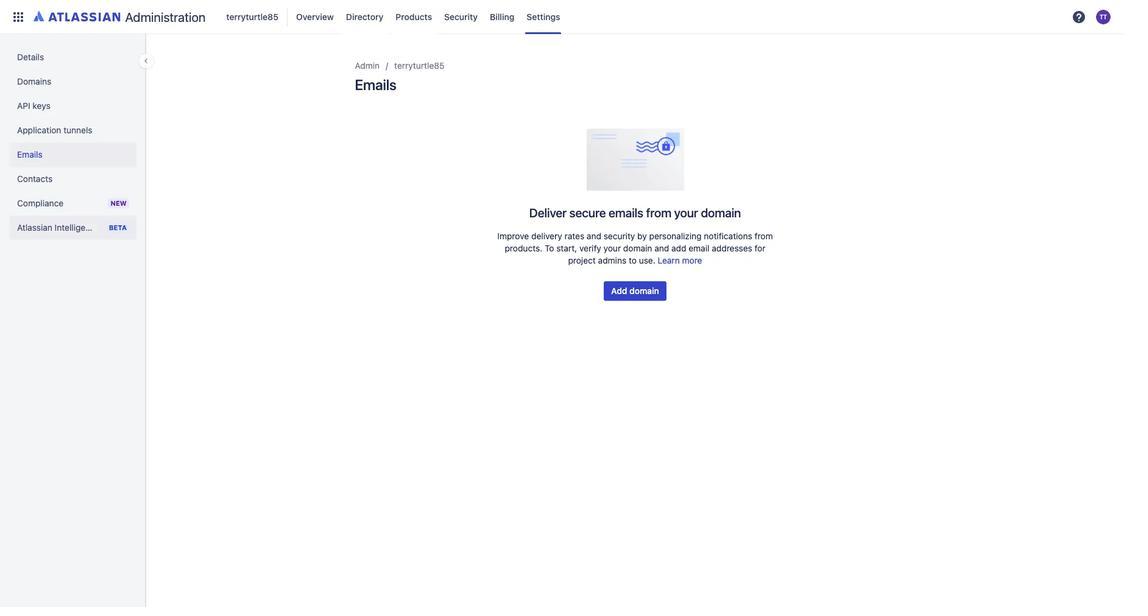 Task type: vqa. For each thing, say whether or not it's contained in the screenshot.
Status
no



Task type: locate. For each thing, give the bounding box(es) containing it.
account image
[[1096, 9, 1111, 24]]

0 vertical spatial your
[[674, 206, 698, 220]]

administration link
[[29, 7, 210, 27]]

and
[[587, 231, 601, 241], [654, 243, 669, 253]]

emails
[[355, 76, 396, 93], [17, 149, 42, 160]]

notifications
[[704, 231, 752, 241]]

domain right the add at the right of page
[[629, 286, 659, 296]]

terryturtle85
[[226, 11, 278, 22], [394, 60, 445, 71]]

admin
[[355, 60, 380, 71]]

tunnels
[[63, 125, 92, 135]]

0 horizontal spatial emails
[[17, 149, 42, 160]]

add domain button
[[604, 281, 667, 301]]

products link
[[392, 7, 436, 27]]

your inside improve delivery rates and security by personalizing notifications from products. to start, verify your domain and add email addresses for project admins to use.
[[604, 243, 621, 253]]

atlassian intelligence
[[17, 222, 100, 233]]

and up learn
[[654, 243, 669, 253]]

directory link
[[342, 7, 387, 27]]

contacts
[[17, 174, 53, 184]]

domain inside improve delivery rates and security by personalizing notifications from products. to start, verify your domain and add email addresses for project admins to use.
[[623, 243, 652, 253]]

verify
[[579, 243, 601, 253]]

domains link
[[10, 69, 136, 94]]

1 horizontal spatial terryturtle85
[[394, 60, 445, 71]]

from up for
[[755, 231, 773, 241]]

domain down by
[[623, 243, 652, 253]]

atlassian image
[[34, 9, 120, 23], [34, 9, 120, 23]]

products
[[396, 11, 432, 22]]

admins
[[598, 255, 626, 265]]

emails up contacts
[[17, 149, 42, 160]]

security link
[[441, 7, 481, 27]]

0 vertical spatial terryturtle85
[[226, 11, 278, 22]]

0 vertical spatial and
[[587, 231, 601, 241]]

your up the admins
[[604, 243, 621, 253]]

0 vertical spatial domain
[[701, 206, 741, 220]]

1 horizontal spatial from
[[755, 231, 773, 241]]

application tunnels
[[17, 125, 92, 135]]

by
[[637, 231, 647, 241]]

1 horizontal spatial emails
[[355, 76, 396, 93]]

2 vertical spatial domain
[[629, 286, 659, 296]]

1 horizontal spatial and
[[654, 243, 669, 253]]

security
[[444, 11, 478, 22]]

1 vertical spatial your
[[604, 243, 621, 253]]

0 horizontal spatial from
[[646, 206, 671, 220]]

domain up notifications
[[701, 206, 741, 220]]

1 vertical spatial from
[[755, 231, 773, 241]]

to
[[545, 243, 554, 253]]

from
[[646, 206, 671, 220], [755, 231, 773, 241]]

emails
[[609, 206, 643, 220]]

emails down "admin" link
[[355, 76, 396, 93]]

0 vertical spatial terryturtle85 link
[[223, 7, 282, 27]]

and up verify on the right
[[587, 231, 601, 241]]

more
[[682, 255, 702, 265]]

global navigation element
[[7, 0, 1068, 34]]

details
[[17, 52, 44, 62]]

emails link
[[10, 143, 136, 167]]

security
[[604, 231, 635, 241]]

0 horizontal spatial your
[[604, 243, 621, 253]]

learn more
[[658, 255, 702, 265]]

billing link
[[486, 7, 518, 27]]

1 vertical spatial emails
[[17, 149, 42, 160]]

overview link
[[292, 7, 337, 27]]

compliance
[[17, 198, 64, 208]]

from up personalizing
[[646, 206, 671, 220]]

0 horizontal spatial terryturtle85
[[226, 11, 278, 22]]

beta
[[109, 224, 127, 232]]

personalizing
[[649, 231, 702, 241]]

domain
[[701, 206, 741, 220], [623, 243, 652, 253], [629, 286, 659, 296]]

learn more link
[[658, 255, 702, 265]]

terryturtle85 link
[[223, 7, 282, 27], [394, 58, 445, 73]]

delivery
[[531, 231, 562, 241]]

rates
[[565, 231, 584, 241]]

domain inside button
[[629, 286, 659, 296]]

settings
[[527, 11, 560, 22]]

your
[[674, 206, 698, 220], [604, 243, 621, 253]]

1 horizontal spatial your
[[674, 206, 698, 220]]

improve
[[497, 231, 529, 241]]

1 horizontal spatial terryturtle85 link
[[394, 58, 445, 73]]

1 vertical spatial domain
[[623, 243, 652, 253]]

api keys link
[[10, 94, 136, 118]]

1 vertical spatial terryturtle85
[[394, 60, 445, 71]]

to
[[629, 255, 637, 265]]

directory
[[346, 11, 383, 22]]

your up personalizing
[[674, 206, 698, 220]]

products.
[[505, 243, 542, 253]]



Task type: describe. For each thing, give the bounding box(es) containing it.
atlassian
[[17, 222, 52, 233]]

deliver secure emails from your domain
[[529, 206, 741, 220]]

secure
[[569, 206, 606, 220]]

1 vertical spatial and
[[654, 243, 669, 253]]

0 vertical spatial emails
[[355, 76, 396, 93]]

domains
[[17, 76, 51, 87]]

0 horizontal spatial terryturtle85 link
[[223, 7, 282, 27]]

overview
[[296, 11, 334, 22]]

0 horizontal spatial and
[[587, 231, 601, 241]]

appswitcher icon image
[[11, 9, 26, 24]]

help icon image
[[1072, 9, 1086, 24]]

application tunnels link
[[10, 118, 136, 143]]

for
[[755, 243, 766, 253]]

application
[[17, 125, 61, 135]]

api keys
[[17, 101, 50, 111]]

administration banner
[[0, 0, 1124, 34]]

email
[[689, 243, 709, 253]]

start,
[[556, 243, 577, 253]]

administration
[[125, 9, 206, 24]]

improve delivery rates and security by personalizing notifications from products. to start, verify your domain and add email addresses for project admins to use.
[[497, 231, 773, 265]]

keys
[[33, 101, 50, 111]]

from inside improve delivery rates and security by personalizing notifications from products. to start, verify your domain and add email addresses for project admins to use.
[[755, 231, 773, 241]]

learn
[[658, 255, 680, 265]]

admin link
[[355, 58, 380, 73]]

deliver
[[529, 206, 567, 220]]

new
[[111, 199, 127, 207]]

contacts link
[[10, 167, 136, 191]]

addresses
[[712, 243, 752, 253]]

terryturtle85 inside global navigation element
[[226, 11, 278, 22]]

0 vertical spatial from
[[646, 206, 671, 220]]

intelligence
[[55, 222, 100, 233]]

api
[[17, 101, 30, 111]]

1 vertical spatial terryturtle85 link
[[394, 58, 445, 73]]

project
[[568, 255, 596, 265]]

use.
[[639, 255, 655, 265]]

details link
[[10, 45, 136, 69]]

billing
[[490, 11, 514, 22]]

add
[[611, 286, 627, 296]]

add
[[671, 243, 686, 253]]

add domain
[[611, 286, 659, 296]]

settings link
[[523, 7, 564, 27]]



